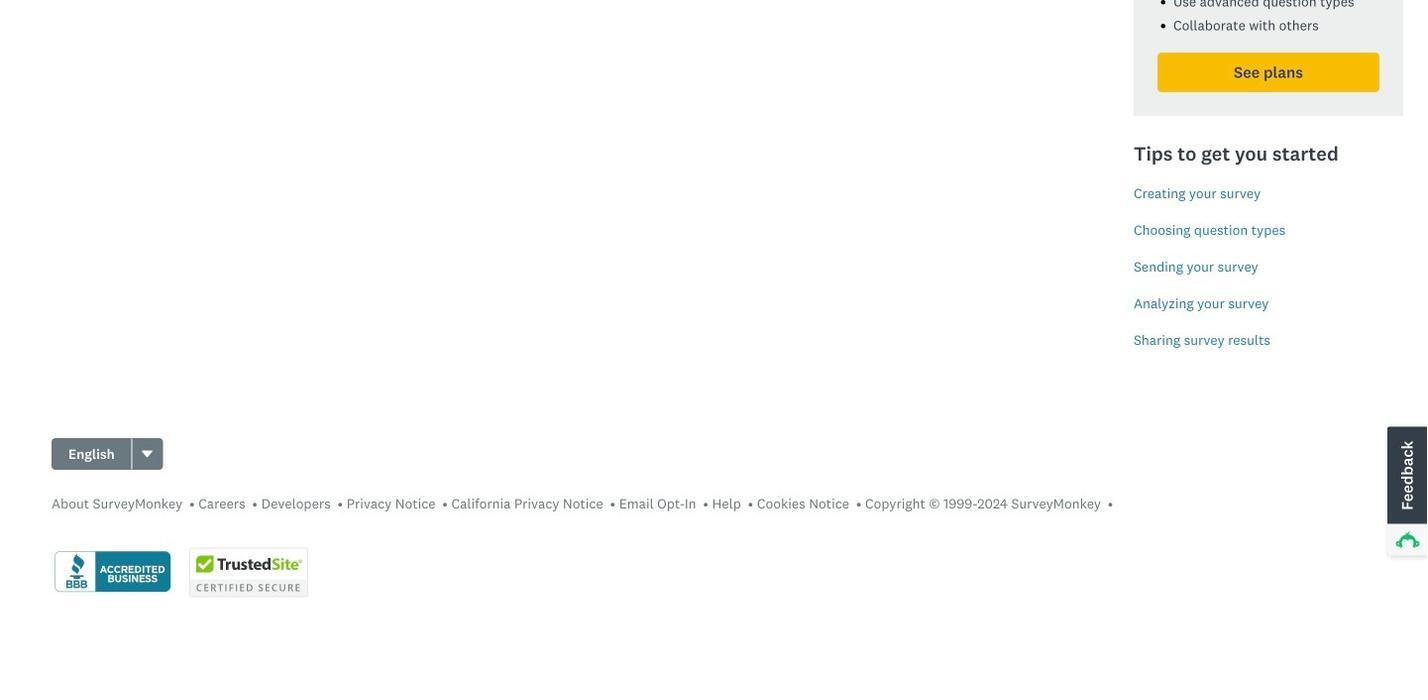 Task type: locate. For each thing, give the bounding box(es) containing it.
language dropdown image
[[142, 451, 153, 458]]

group
[[52, 438, 163, 470]]



Task type: vqa. For each thing, say whether or not it's contained in the screenshot.
Brand logo
no



Task type: describe. For each thing, give the bounding box(es) containing it.
language dropdown image
[[141, 447, 154, 461]]

click to verify bbb accreditation and to see a bbb report. image
[[52, 549, 174, 596]]

trustedsite helps keep you safe from identity theft, credit card fraud, spyware, spam, viruses and online scams image
[[189, 548, 308, 597]]



